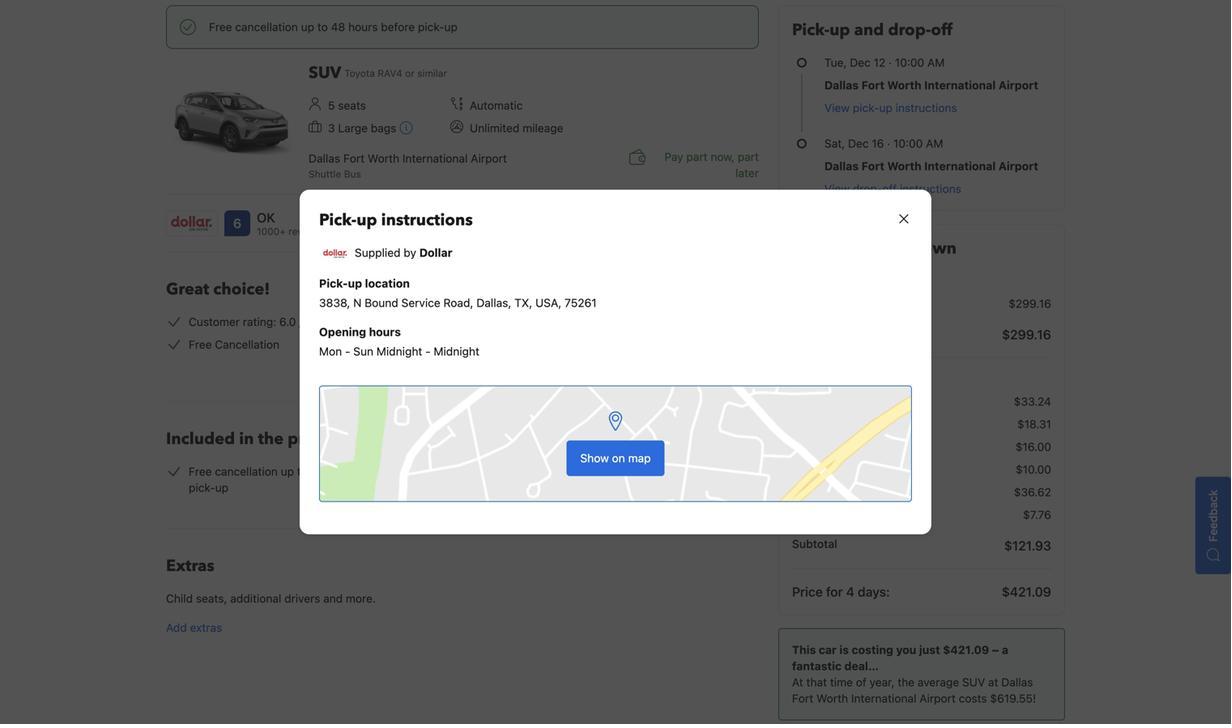 Task type: locate. For each thing, give the bounding box(es) containing it.
1 vertical spatial pick-
[[319, 209, 357, 232]]

international inside this car is costing you just $421.09 – a fantastic deal… at that time of year, the average suv at dallas fort worth international airport costs $619.55!
[[851, 693, 916, 706]]

pick- down included
[[189, 481, 215, 495]]

price right car
[[823, 238, 862, 260]]

the right year,
[[898, 676, 915, 690]]

$421.09 down $121.93
[[1002, 585, 1051, 600]]

instructions up breakdown
[[900, 182, 961, 196]]

1 vertical spatial mileage
[[479, 465, 519, 479]]

fort down at in the bottom of the page
[[792, 693, 813, 706]]

cust down 'city'
[[792, 441, 823, 454]]

unlimited inside product card group
[[470, 121, 519, 135]]

pick-
[[418, 20, 444, 34], [853, 101, 879, 115], [845, 373, 874, 386], [189, 481, 215, 495]]

0 vertical spatial mileage
[[523, 121, 563, 135]]

up inside pick-up location 3838, n bound service road, dallas, tx, usa, 75261
[[348, 277, 362, 290]]

pick- up 3838,
[[319, 277, 348, 290]]

2 part from the left
[[738, 150, 759, 163]]

1 vertical spatial and
[[323, 592, 343, 606]]

1 - from the left
[[345, 345, 350, 358]]

· right 12
[[889, 56, 892, 69]]

cust up state
[[792, 463, 823, 477]]

extras
[[166, 556, 214, 578]]

0 vertical spatial free
[[209, 20, 232, 34]]

$421.09 left –
[[943, 644, 989, 657]]

fort inside this car is costing you just $421.09 – a fantastic deal… at that time of year, the average suv at dallas fort worth international airport costs $619.55!
[[792, 693, 813, 706]]

0 vertical spatial price
[[823, 238, 862, 260]]

1 vertical spatial to
[[297, 465, 308, 479]]

deal…
[[844, 660, 879, 673]]

2 dallas fort worth international airport from the top
[[825, 160, 1038, 173]]

average
[[918, 676, 959, 690]]

0 vertical spatial cust
[[792, 441, 823, 454]]

dec for 16
[[848, 137, 869, 150]]

- left sun at top
[[345, 345, 350, 358]]

1 horizontal spatial $421.09
[[1002, 585, 1051, 600]]

1 horizontal spatial drop-
[[888, 19, 931, 41]]

· for 12
[[889, 56, 892, 69]]

2 vertical spatial hours
[[328, 465, 358, 479]]

0 vertical spatial view
[[825, 101, 850, 115]]

2 cust from the top
[[792, 463, 823, 477]]

1 vertical spatial ·
[[887, 137, 890, 150]]

48 up toyota
[[331, 20, 345, 34]]

and up 12
[[854, 19, 884, 41]]

mileage
[[523, 121, 563, 135], [479, 465, 519, 479]]

am down view pick-up instructions button
[[926, 137, 943, 150]]

worth
[[887, 79, 921, 92], [368, 152, 399, 165], [887, 160, 921, 173], [816, 693, 848, 706]]

additional
[[230, 592, 281, 606]]

mileage inside product card group
[[523, 121, 563, 135]]

1 vertical spatial price
[[288, 428, 327, 451]]

choice!
[[213, 278, 270, 301]]

midnight right sun at top
[[377, 345, 422, 358]]

2 view from the top
[[825, 182, 850, 196]]

instructions
[[896, 101, 957, 115], [900, 182, 961, 196], [381, 209, 473, 232]]

am for sat, dec 16 · 10:00 am
[[926, 137, 943, 150]]

$16.00
[[1016, 441, 1051, 454]]

1 horizontal spatial the
[[898, 676, 915, 690]]

1 horizontal spatial to
[[317, 20, 328, 34]]

0 vertical spatial ·
[[889, 56, 892, 69]]

view down sat,
[[825, 182, 850, 196]]

up
[[830, 19, 850, 41], [301, 20, 314, 34], [444, 20, 458, 34], [879, 101, 893, 115], [357, 209, 377, 232], [348, 277, 362, 290], [874, 373, 888, 386], [281, 465, 294, 479], [215, 481, 228, 495]]

0 vertical spatial chg
[[876, 441, 901, 454]]

cancellation
[[235, 20, 298, 34], [215, 465, 278, 479]]

dallas up $619.55!
[[1001, 676, 1033, 690]]

$421.09 inside this car is costing you just $421.09 – a fantastic deal… at that time of year, the average suv at dallas fort worth international airport costs $619.55!
[[943, 644, 989, 657]]

0 vertical spatial to
[[317, 20, 328, 34]]

price for 4 days:
[[792, 585, 890, 600]]

1 vertical spatial dec
[[848, 137, 869, 150]]

add
[[166, 622, 187, 635]]

dallas fort worth international airport up view drop-off instructions
[[825, 160, 1038, 173]]

instructions up dollar
[[381, 209, 473, 232]]

1 vertical spatial the
[[898, 676, 915, 690]]

cust
[[792, 441, 823, 454], [792, 463, 823, 477]]

chg right transact
[[888, 463, 912, 477]]

chg right facility
[[876, 441, 901, 454]]

drop- down '16'
[[853, 182, 882, 196]]

the right the in at the left
[[258, 428, 284, 451]]

cust transact chg
[[792, 463, 912, 477]]

dec left 12
[[850, 56, 871, 69]]

price
[[792, 585, 823, 600]]

international down year,
[[851, 693, 916, 706]]

to down included in the price
[[297, 465, 308, 479]]

0 vertical spatial dallas fort worth international airport
[[825, 79, 1038, 92]]

2 vertical spatial instructions
[[381, 209, 473, 232]]

ap
[[792, 395, 807, 409]]

pick-up location 3838, n bound service road, dallas, tx, usa, 75261
[[319, 277, 597, 310]]

1 view from the top
[[825, 101, 850, 115]]

suv up the 5
[[309, 62, 341, 84]]

1 horizontal spatial -
[[425, 345, 431, 358]]

and left more.
[[323, 592, 343, 606]]

included in the price
[[166, 428, 327, 451]]

fort down '16'
[[862, 160, 885, 173]]

1 vertical spatial am
[[926, 137, 943, 150]]

midnight down road, on the top
[[434, 345, 480, 358]]

0 vertical spatial $299.16
[[1009, 297, 1051, 311]]

feedback button
[[1195, 477, 1231, 575]]

1 vertical spatial 48
[[311, 465, 325, 479]]

fort down 12
[[862, 79, 885, 92]]

pick- up tue,
[[792, 19, 830, 41]]

unlimited
[[470, 121, 519, 135], [426, 465, 476, 479]]

0 vertical spatial dec
[[850, 56, 871, 69]]

1 vertical spatial instructions
[[900, 182, 961, 196]]

mvr down cust transact chg
[[829, 486, 853, 499]]

dallas up shuttle
[[309, 152, 340, 165]]

off
[[931, 19, 953, 41], [882, 182, 897, 196]]

$299.16
[[1009, 297, 1051, 311], [1002, 327, 1051, 343]]

0 vertical spatial the
[[258, 428, 284, 451]]

1 vertical spatial dallas fort worth international airport
[[825, 160, 1038, 173]]

1 vertical spatial chg
[[888, 463, 912, 477]]

facility
[[826, 441, 873, 454]]

suv up costs
[[962, 676, 985, 690]]

0 horizontal spatial $421.09
[[943, 644, 989, 657]]

mon
[[319, 345, 342, 358]]

0 vertical spatial 10:00
[[895, 56, 924, 69]]

mvr
[[820, 418, 845, 431], [829, 486, 853, 499]]

1 vertical spatial off
[[882, 182, 897, 196]]

3 large bags
[[328, 121, 396, 135]]

1 vertical spatial tax
[[856, 486, 878, 499]]

n
[[353, 296, 362, 310]]

fort
[[862, 79, 885, 92], [343, 152, 365, 165], [862, 160, 885, 173], [792, 693, 813, 706]]

price right the in at the left
[[288, 428, 327, 451]]

worth up the view pick-up instructions
[[887, 79, 921, 92]]

free cancellation up to 48 hours before pick-up up toyota
[[209, 20, 458, 34]]

international
[[924, 79, 996, 92], [402, 152, 468, 165], [924, 160, 996, 173], [851, 693, 916, 706]]

16
[[872, 137, 884, 150]]

10:00 right '16'
[[893, 137, 923, 150]]

$36.62
[[1014, 486, 1051, 499]]

1 vertical spatial before
[[361, 465, 395, 479]]

airport inside dallas fort worth international airport shuttle bus
[[471, 152, 507, 165]]

at inside this car is costing you just $421.09 – a fantastic deal… at that time of year, the average suv at dallas fort worth international airport costs $619.55!
[[988, 676, 998, 690]]

view for view pick-up instructions
[[825, 101, 850, 115]]

drop- up tue, dec 12 · 10:00 am
[[888, 19, 931, 41]]

0 horizontal spatial -
[[345, 345, 350, 358]]

1 horizontal spatial part
[[738, 150, 759, 163]]

0 vertical spatial am
[[927, 56, 945, 69]]

dallas fort worth international airport up the view pick-up instructions
[[825, 79, 1038, 92]]

48 down included in the price
[[311, 465, 325, 479]]

0 vertical spatial mvr
[[820, 418, 845, 431]]

1 vertical spatial 10:00
[[893, 137, 923, 150]]

0 vertical spatial unlimited mileage
[[470, 121, 563, 135]]

· right '16'
[[887, 137, 890, 150]]

0 vertical spatial $421.09
[[1002, 585, 1051, 600]]

0 vertical spatial tax
[[848, 418, 869, 431]]

1 vertical spatial view
[[825, 182, 850, 196]]

sat, dec 16 · 10:00 am
[[825, 137, 943, 150]]

pick-up instructions
[[319, 209, 473, 232]]

tx,
[[514, 296, 532, 310]]

1 vertical spatial $421.09
[[943, 644, 989, 657]]

dec left '16'
[[848, 137, 869, 150]]

to
[[317, 20, 328, 34], [297, 465, 308, 479]]

drivers
[[284, 592, 320, 606]]

1 horizontal spatial suv
[[962, 676, 985, 690]]

tax for city mvr tax
[[848, 418, 869, 431]]

unlimited mileage inside product card group
[[470, 121, 563, 135]]

bound
[[365, 296, 398, 310]]

1 vertical spatial hours
[[369, 326, 401, 339]]

up inside button
[[879, 101, 893, 115]]

days:
[[858, 585, 890, 600]]

off up tue, dec 12 · 10:00 am
[[931, 19, 953, 41]]

hours inside opening hours mon - sun midnight - midnight
[[369, 326, 401, 339]]

1 vertical spatial at
[[988, 676, 998, 690]]

1 vertical spatial free cancellation up to 48 hours before pick-up
[[189, 465, 395, 495]]

part right the pay
[[686, 150, 708, 163]]

3
[[328, 121, 335, 135]]

am right 12
[[927, 56, 945, 69]]

view drop-off instructions button
[[825, 181, 961, 197]]

0 vertical spatial unlimited
[[470, 121, 519, 135]]

1 cust from the top
[[792, 441, 823, 454]]

toyota
[[344, 68, 375, 79]]

1 horizontal spatial and
[[854, 19, 884, 41]]

0 vertical spatial at
[[831, 373, 842, 386]]

off down sat, dec 16 · 10:00 am
[[882, 182, 897, 196]]

1 horizontal spatial mileage
[[523, 121, 563, 135]]

mvr down 'conc'
[[820, 418, 845, 431]]

pick- up the dollar image
[[319, 209, 357, 232]]

the
[[258, 428, 284, 451], [898, 676, 915, 690]]

mvr for state
[[829, 486, 853, 499]]

0 vertical spatial pick-
[[792, 19, 830, 41]]

am for tue, dec 12 · 10:00 am
[[927, 56, 945, 69]]

worth up view drop-off instructions
[[887, 160, 921, 173]]

0 vertical spatial suv
[[309, 62, 341, 84]]

1 vertical spatial mvr
[[829, 486, 853, 499]]

1 vertical spatial cust
[[792, 463, 823, 477]]

midnight
[[377, 345, 422, 358], [434, 345, 480, 358]]

suv toyota rav4 or similar
[[309, 62, 447, 84]]

1 horizontal spatial midnight
[[434, 345, 480, 358]]

free
[[209, 20, 232, 34], [189, 338, 212, 351], [189, 465, 212, 479]]

0 horizontal spatial drop-
[[853, 182, 882, 196]]

worth down bags
[[368, 152, 399, 165]]

to up suv toyota rav4 or similar
[[317, 20, 328, 34]]

fort up bus at top left
[[343, 152, 365, 165]]

1 dallas fort worth international airport from the top
[[825, 79, 1038, 92]]

hours
[[348, 20, 378, 34], [369, 326, 401, 339], [328, 465, 358, 479]]

0 horizontal spatial part
[[686, 150, 708, 163]]

at right pay
[[831, 373, 842, 386]]

city
[[792, 418, 817, 431]]

0 horizontal spatial off
[[882, 182, 897, 196]]

/
[[299, 315, 302, 329]]

cust for cust facility chg
[[792, 441, 823, 454]]

tax down fee
[[848, 418, 869, 431]]

international inside dallas fort worth international airport shuttle bus
[[402, 152, 468, 165]]

0 vertical spatial drop-
[[888, 19, 931, 41]]

a
[[1002, 644, 1008, 657]]

1 horizontal spatial 48
[[331, 20, 345, 34]]

dallas fort worth international airport
[[825, 79, 1038, 92], [825, 160, 1038, 173]]

view
[[825, 101, 850, 115], [825, 182, 850, 196]]

10:00 right 12
[[895, 56, 924, 69]]

tue, dec 12 · 10:00 am
[[825, 56, 945, 69]]

1 midnight from the left
[[377, 345, 422, 358]]

on
[[612, 452, 625, 465]]

part
[[686, 150, 708, 163], [738, 150, 759, 163]]

instructions up sat, dec 16 · 10:00 am
[[896, 101, 957, 115]]

free cancellation
[[189, 338, 279, 351]]

-
[[345, 345, 350, 358], [425, 345, 431, 358]]

pick- inside pick-up location 3838, n bound service road, dallas, tx, usa, 75261
[[319, 277, 348, 290]]

1 vertical spatial drop-
[[853, 182, 882, 196]]

0 vertical spatial cancellation
[[235, 20, 298, 34]]

suv inside product card group
[[309, 62, 341, 84]]

supplied
[[355, 246, 401, 260]]

child seats, additional drivers and more.
[[166, 592, 376, 606]]

0 horizontal spatial and
[[323, 592, 343, 606]]

pick- up '16'
[[853, 101, 879, 115]]

by
[[404, 246, 416, 260]]

0 horizontal spatial mileage
[[479, 465, 519, 479]]

international up pick-up instructions
[[402, 152, 468, 165]]

0 horizontal spatial to
[[297, 465, 308, 479]]

cust facility chg
[[792, 441, 901, 454]]

at up $619.55!
[[988, 676, 998, 690]]

product card group
[[166, 59, 778, 239]]

1 vertical spatial $299.16
[[1002, 327, 1051, 343]]

show on map button
[[319, 386, 912, 503]]

free cancellation up to 48 hours before pick-up
[[209, 20, 458, 34], [189, 465, 395, 495]]

service
[[401, 296, 440, 310]]

off inside button
[[882, 182, 897, 196]]

before
[[381, 20, 415, 34], [361, 465, 395, 479]]

worth down time
[[816, 693, 848, 706]]

1 vertical spatial suv
[[962, 676, 985, 690]]

1 horizontal spatial off
[[931, 19, 953, 41]]

0 horizontal spatial midnight
[[377, 345, 422, 358]]

2 vertical spatial pick-
[[319, 277, 348, 290]]

0 vertical spatial instructions
[[896, 101, 957, 115]]

$33.24
[[1014, 395, 1051, 409]]

international up the view pick-up instructions
[[924, 79, 996, 92]]

view up sat,
[[825, 101, 850, 115]]

3838,
[[319, 296, 350, 310]]

pick-up and drop-off
[[792, 19, 953, 41]]

1 vertical spatial unlimited
[[426, 465, 476, 479]]

dollar
[[419, 246, 452, 260]]

2 vertical spatial free
[[189, 465, 212, 479]]

1 horizontal spatial at
[[988, 676, 998, 690]]

add extras
[[166, 622, 222, 635]]

0 horizontal spatial 48
[[311, 465, 325, 479]]

pick- inside button
[[853, 101, 879, 115]]

0 horizontal spatial suv
[[309, 62, 341, 84]]

fantastic
[[792, 660, 842, 673]]

- down service
[[425, 345, 431, 358]]

seats
[[338, 99, 366, 112]]

cust for cust transact chg
[[792, 463, 823, 477]]

free cancellation up to 48 hours before pick-up down included in the price
[[189, 465, 395, 495]]

tax down transact
[[856, 486, 878, 499]]

1 horizontal spatial price
[[823, 238, 862, 260]]

part up later
[[738, 150, 759, 163]]

unlimited mileage
[[470, 121, 563, 135], [426, 465, 519, 479]]



Task type: describe. For each thing, give the bounding box(es) containing it.
–
[[992, 644, 999, 657]]

0 vertical spatial 48
[[331, 20, 345, 34]]

view drop-off instructions
[[825, 182, 961, 196]]

child
[[166, 592, 193, 606]]

before inside free cancellation up to 48 hours before pick-up
[[361, 465, 395, 479]]

view pick-up instructions button
[[825, 100, 957, 116]]

that
[[806, 676, 827, 690]]

48 inside free cancellation up to 48 hours before pick-up
[[311, 465, 325, 479]]

costing
[[852, 644, 893, 657]]

view for view drop-off instructions
[[825, 182, 850, 196]]

show
[[580, 452, 609, 465]]

dallas down tue,
[[825, 79, 859, 92]]

rav4
[[378, 68, 402, 79]]

supplied by dollar
[[355, 246, 452, 260]]

0 vertical spatial and
[[854, 19, 884, 41]]

dallas fort worth international airport for tue, dec 12 · 10:00 am
[[825, 79, 1038, 92]]

0 horizontal spatial at
[[831, 373, 842, 386]]

car
[[792, 238, 819, 260]]

0 horizontal spatial the
[[258, 428, 284, 451]]

included
[[166, 428, 235, 451]]

at
[[792, 676, 803, 690]]

in
[[239, 428, 254, 451]]

customer
[[189, 315, 240, 329]]

dallas inside this car is costing you just $421.09 – a fantastic deal… at that time of year, the average suv at dallas fort worth international airport costs $619.55!
[[1001, 676, 1033, 690]]

map
[[628, 452, 651, 465]]

mvr for city
[[820, 418, 845, 431]]

hours inside free cancellation up to 48 hours before pick-up
[[328, 465, 358, 479]]

sun
[[353, 345, 373, 358]]

0 horizontal spatial price
[[288, 428, 327, 451]]

tax for state mvr tax
[[856, 486, 878, 499]]

pay
[[808, 373, 828, 386]]

conc
[[810, 395, 843, 409]]

great
[[166, 278, 209, 301]]

of
[[856, 676, 867, 690]]

· for 16
[[887, 137, 890, 150]]

drop- inside button
[[853, 182, 882, 196]]

bus
[[344, 168, 361, 180]]

you
[[896, 644, 916, 657]]

chg for cust facility chg
[[876, 441, 901, 454]]

shuttle
[[309, 168, 341, 180]]

0 vertical spatial before
[[381, 20, 415, 34]]

chg for cust transact chg
[[888, 463, 912, 477]]

instructions for view pick-up instructions
[[896, 101, 957, 115]]

5 seats
[[328, 99, 366, 112]]

seats,
[[196, 592, 227, 606]]

more.
[[346, 592, 376, 606]]

usa,
[[535, 296, 562, 310]]

year,
[[870, 676, 895, 690]]

customer rating: 6.0 / 10
[[189, 315, 318, 329]]

subtotal
[[792, 538, 837, 551]]

to pay at pick-up
[[792, 373, 888, 386]]

to
[[792, 373, 805, 386]]

0 vertical spatial free cancellation up to 48 hours before pick-up
[[209, 20, 458, 34]]

this
[[792, 644, 816, 657]]

time
[[830, 676, 853, 690]]

car
[[819, 644, 837, 657]]

dollar image
[[321, 247, 350, 261]]

10:00 for 12
[[895, 56, 924, 69]]

road,
[[443, 296, 473, 310]]

$18.31
[[1017, 418, 1051, 431]]

extras
[[190, 622, 222, 635]]

supplied by dollar image
[[167, 211, 217, 236]]

automatic
[[470, 99, 523, 112]]

$619.55!
[[990, 693, 1036, 706]]

rating:
[[243, 315, 276, 329]]

breakdown
[[866, 238, 957, 260]]

is
[[839, 644, 849, 657]]

dallas fort worth international airport shuttle bus
[[309, 152, 507, 180]]

tue,
[[825, 56, 847, 69]]

dec for 12
[[850, 56, 871, 69]]

later
[[736, 166, 759, 180]]

transact
[[826, 463, 885, 477]]

free inside free cancellation up to 48 hours before pick-up
[[189, 465, 212, 479]]

the inside this car is costing you just $421.09 – a fantastic deal… at that time of year, the average suv at dallas fort worth international airport costs $619.55!
[[898, 676, 915, 690]]

cancellation
[[215, 338, 279, 351]]

dallas fort worth international airport for sat, dec 16 · 10:00 am
[[825, 160, 1038, 173]]

worth inside dallas fort worth international airport shuttle bus
[[368, 152, 399, 165]]

$7.76
[[1023, 509, 1051, 522]]

6.0
[[279, 315, 296, 329]]

pick-up instructions dialog
[[280, 170, 951, 554]]

bags
[[371, 121, 396, 135]]

city mvr tax
[[792, 418, 869, 431]]

for
[[826, 585, 843, 600]]

recov
[[868, 395, 906, 409]]

worth inside this car is costing you just $421.09 – a fantastic deal… at that time of year, the average suv at dallas fort worth international airport costs $619.55!
[[816, 693, 848, 706]]

airport inside this car is costing you just $421.09 – a fantastic deal… at that time of year, the average suv at dallas fort worth international airport costs $619.55!
[[920, 693, 956, 706]]

2 midnight from the left
[[434, 345, 480, 358]]

pick- for pick-up and drop-off
[[792, 19, 830, 41]]

pick- up fee
[[845, 373, 874, 386]]

state mvr tax
[[792, 486, 878, 499]]

0 vertical spatial off
[[931, 19, 953, 41]]

12
[[874, 56, 886, 69]]

1 vertical spatial cancellation
[[215, 465, 278, 479]]

suv inside this car is costing you just $421.09 – a fantastic deal… at that time of year, the average suv at dallas fort worth international airport costs $619.55!
[[962, 676, 985, 690]]

$121.93
[[1004, 539, 1051, 554]]

1 vertical spatial free
[[189, 338, 212, 351]]

1 vertical spatial unlimited mileage
[[426, 465, 519, 479]]

great choice!
[[166, 278, 270, 301]]

instructions for view drop-off instructions
[[900, 182, 961, 196]]

4
[[846, 585, 855, 600]]

instructions inside dialog
[[381, 209, 473, 232]]

1 part from the left
[[686, 150, 708, 163]]

sat,
[[825, 137, 845, 150]]

dallas inside dallas fort worth international airport shuttle bus
[[309, 152, 340, 165]]

pick- for pick-up instructions
[[319, 209, 357, 232]]

international up view drop-off instructions
[[924, 160, 996, 173]]

large
[[338, 121, 368, 135]]

add extras button
[[166, 620, 759, 637]]

or
[[405, 68, 415, 79]]

10:00 for 16
[[893, 137, 923, 150]]

75261
[[565, 296, 597, 310]]

dallas down sat,
[[825, 160, 859, 173]]

costs
[[959, 693, 987, 706]]

this car is costing you just $421.09 – a fantastic deal… at that time of year, the average suv at dallas fort worth international airport costs $619.55!
[[792, 644, 1036, 706]]

car price breakdown
[[792, 238, 957, 260]]

pick- up similar
[[418, 20, 444, 34]]

now,
[[711, 150, 735, 163]]

fort inside dallas fort worth international airport shuttle bus
[[343, 152, 365, 165]]

location
[[365, 277, 410, 290]]

just
[[919, 644, 940, 657]]

2 - from the left
[[425, 345, 431, 358]]

pay
[[665, 150, 683, 163]]

0 vertical spatial hours
[[348, 20, 378, 34]]

similar
[[417, 68, 447, 79]]



Task type: vqa. For each thing, say whether or not it's contained in the screenshot.
drop- inside the Button
yes



